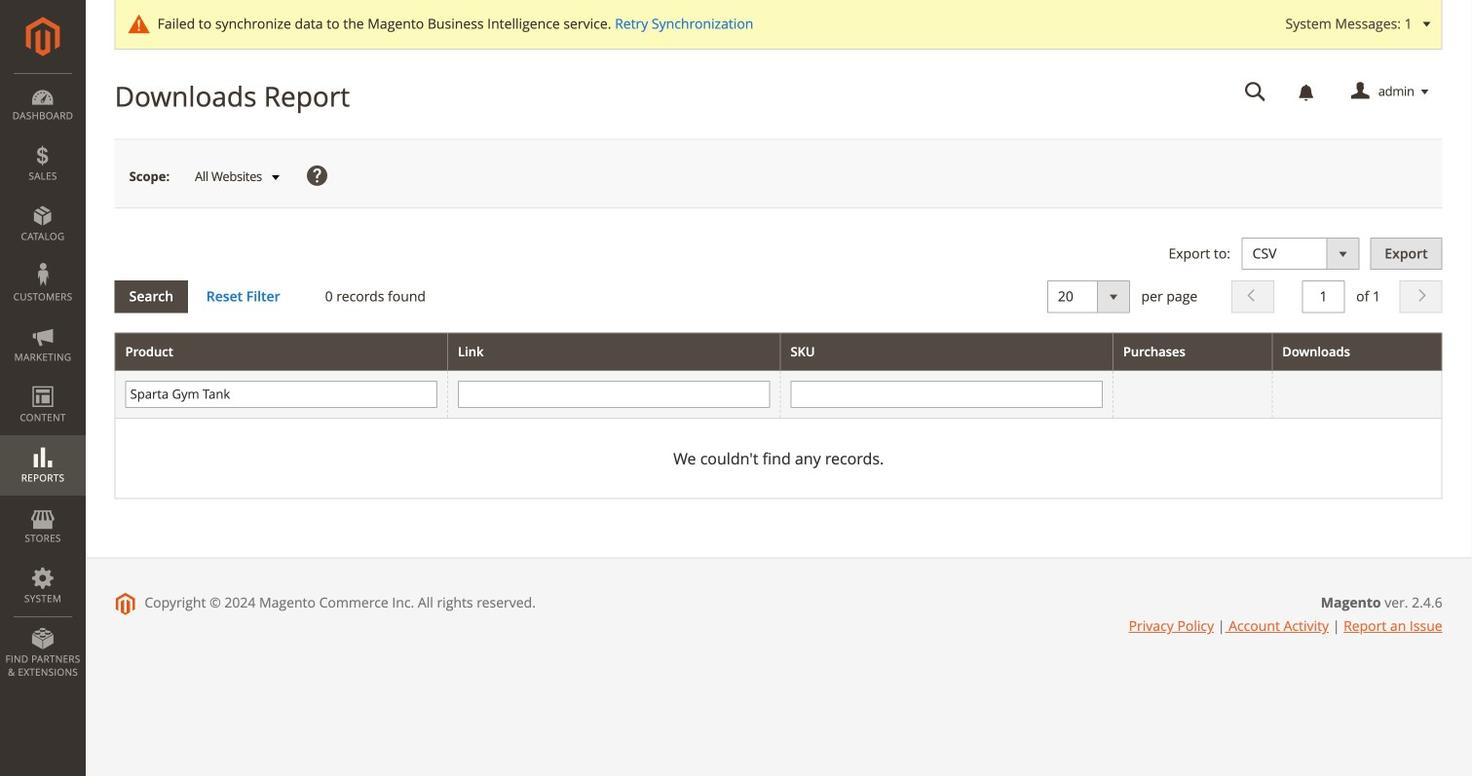 Task type: locate. For each thing, give the bounding box(es) containing it.
None text field
[[1302, 281, 1345, 313], [125, 381, 438, 408], [1302, 281, 1345, 313], [125, 381, 438, 408]]

magento admin panel image
[[26, 17, 60, 57]]

None text field
[[1231, 75, 1280, 109], [458, 381, 770, 408], [791, 381, 1103, 408], [1231, 75, 1280, 109], [458, 381, 770, 408], [791, 381, 1103, 408]]

menu bar
[[0, 73, 86, 689]]



